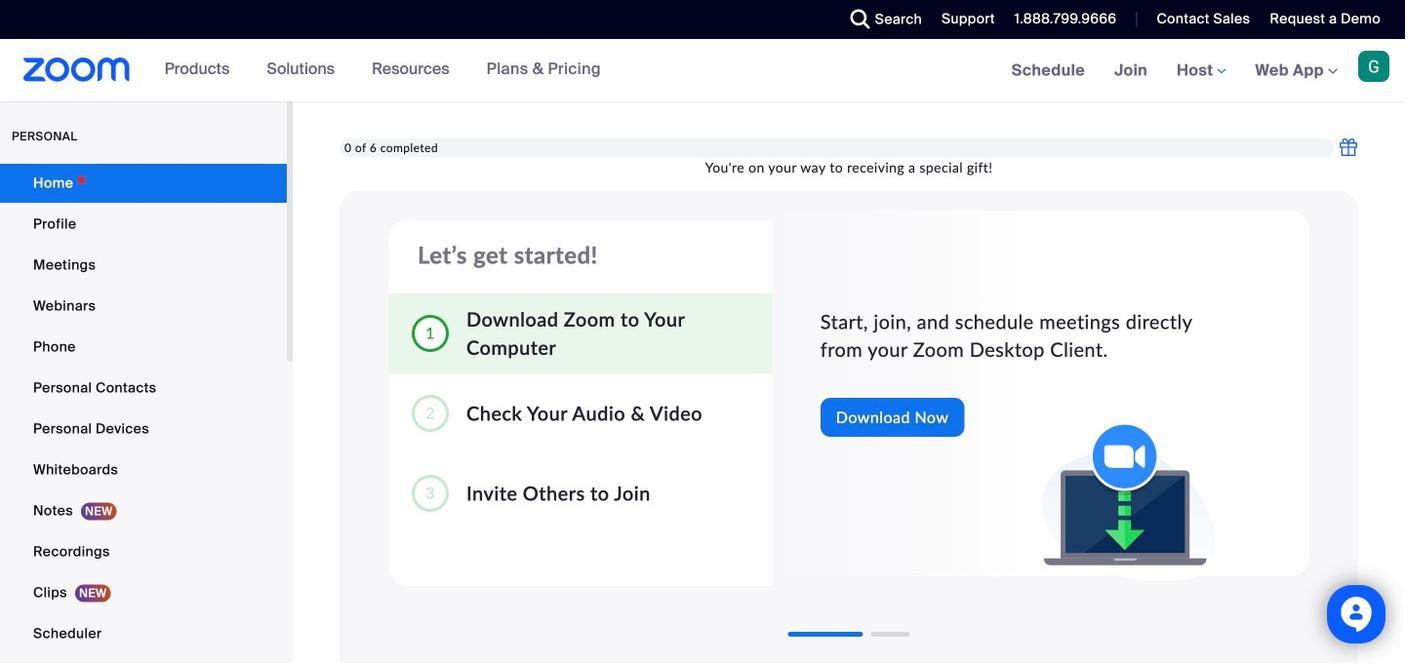 Task type: locate. For each thing, give the bounding box(es) containing it.
product information navigation
[[150, 39, 616, 101]]

banner
[[0, 39, 1405, 103]]

meetings navigation
[[997, 39, 1405, 103]]

profile picture image
[[1358, 51, 1390, 82]]



Task type: vqa. For each thing, say whether or not it's contained in the screenshot.
Personal Menu menu at left
yes



Task type: describe. For each thing, give the bounding box(es) containing it.
zoom logo image
[[23, 58, 130, 82]]

personal menu menu
[[0, 164, 287, 664]]



